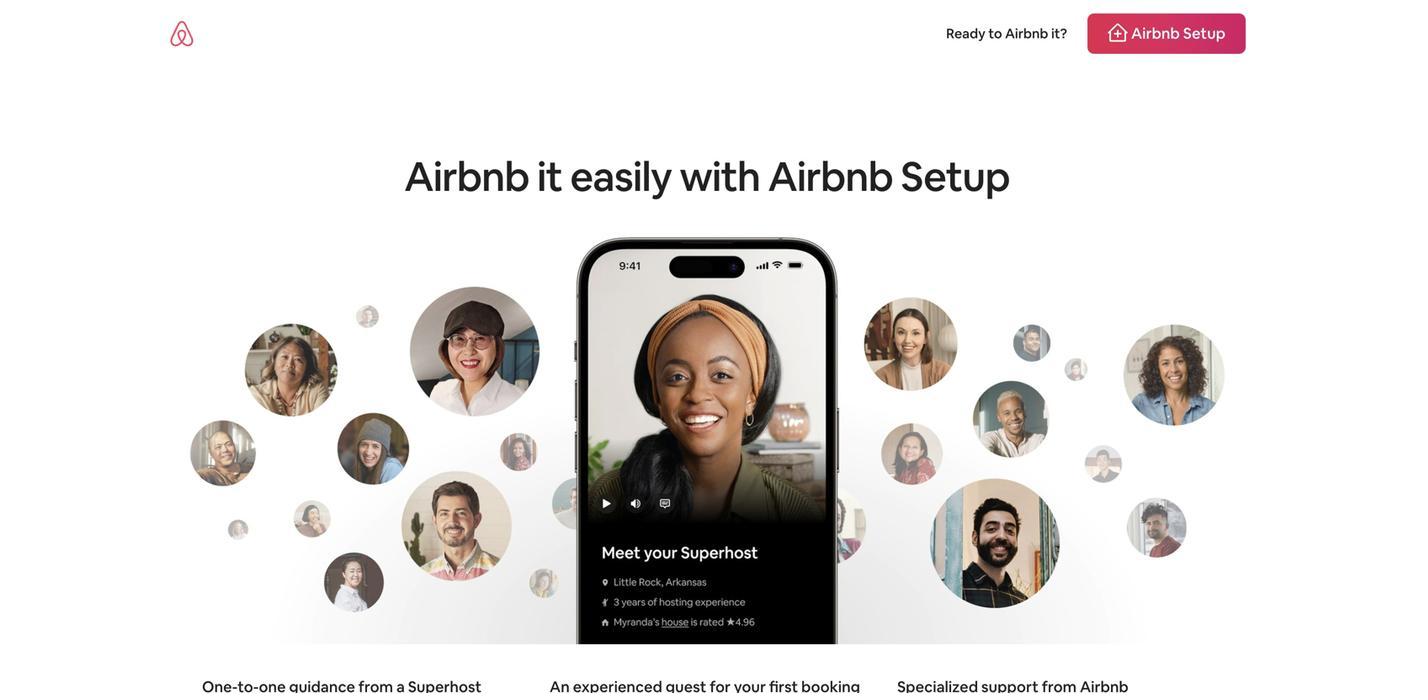 Task type: describe. For each thing, give the bounding box(es) containing it.
airbnb for airbnb setup
[[1132, 24, 1180, 43]]

airbnb setup link
[[1088, 13, 1246, 54]]

map region
[[707, 0, 1374, 48]]

easily
[[570, 150, 672, 203]]

terms
[[1111, 29, 1135, 39]]

map
[[939, 29, 956, 39]]

©2023
[[976, 29, 1002, 39]]

terms of use
[[1111, 29, 1161, 39]]

terms of use link
[[1111, 29, 1161, 39]]

airbnb it easily with airbnb setup
[[404, 150, 1010, 203]]

it
[[537, 150, 562, 203]]

error
[[1223, 29, 1241, 39]]

map
[[1205, 29, 1221, 39]]

ready to airbnb it?
[[947, 25, 1068, 42]]

report
[[1171, 29, 1196, 39]]



Task type: vqa. For each thing, say whether or not it's contained in the screenshot.
'California' inside Camp Meeker, California 48 miles away Nov 12 – 17 $125 night
no



Task type: locate. For each thing, give the bounding box(es) containing it.
report a map error
[[1171, 29, 1241, 39]]

google
[[1004, 29, 1031, 39]]

1 horizontal spatial airbnb
[[1005, 25, 1049, 42]]

setup
[[1184, 24, 1226, 43]]

a
[[1198, 29, 1203, 39]]

5 km
[[1041, 29, 1061, 39]]

with
[[680, 150, 760, 203]]

of
[[1137, 29, 1144, 39]]

km
[[1048, 29, 1059, 39]]

use
[[1147, 29, 1161, 39]]

it?
[[1052, 25, 1068, 42]]

airbnb setup
[[1132, 24, 1226, 43]]

airbnb for airbnb it easily with airbnb setup
[[404, 150, 529, 203]]

airbnb
[[1132, 24, 1180, 43], [1005, 25, 1049, 42], [404, 150, 529, 203]]

a smiling superhost in the airbnb app. text informs us that her name is myranda, she has three years' experience hosting in little rock, and her airbnb rating is 4.96 stars out of 5. image
[[168, 233, 1246, 645], [168, 233, 1246, 645]]

0 horizontal spatial airbnb
[[404, 150, 529, 203]]

airbnb homepage image
[[168, 20, 195, 47]]

data
[[958, 29, 974, 39]]

report a map error link
[[1171, 29, 1241, 39]]

airbnb setup
[[768, 150, 1010, 203]]

to
[[989, 25, 1003, 42]]

ready
[[947, 25, 986, 42]]

map data ©2023 google
[[939, 29, 1031, 39]]

5 km button
[[1036, 28, 1106, 40]]

5
[[1041, 29, 1046, 39]]

2 horizontal spatial airbnb
[[1132, 24, 1180, 43]]



